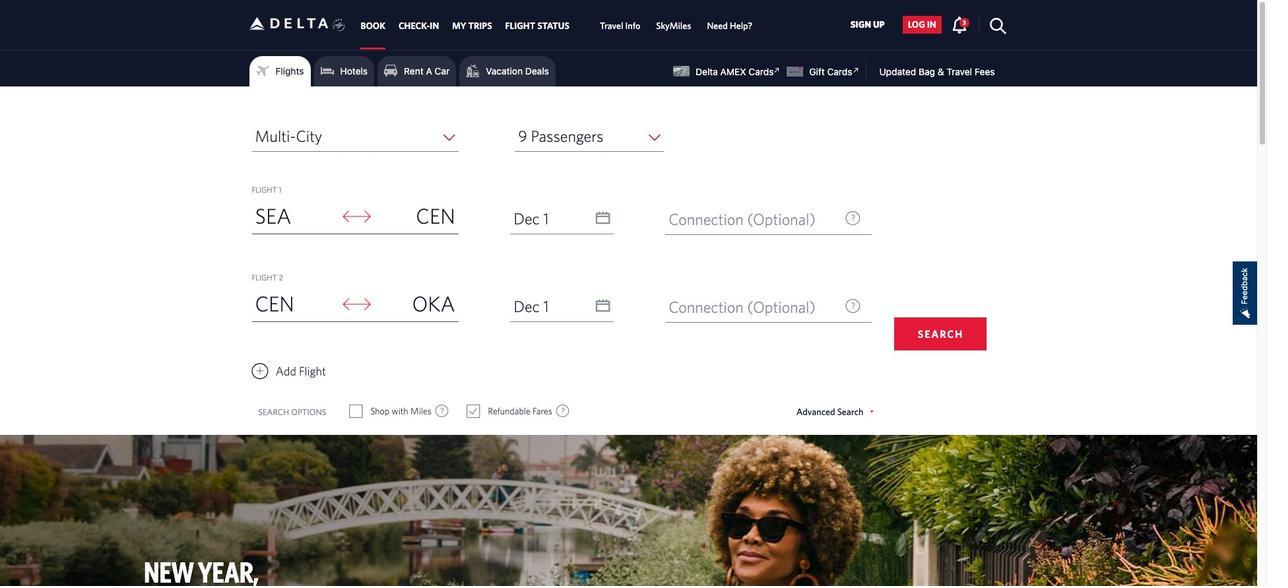 Task type: locate. For each thing, give the bounding box(es) containing it.
connection (optional) link
[[666, 204, 872, 235], [666, 292, 872, 323]]

this link opens another site in a new window that may not follow the same accessibility policies as delta air lines. image inside delta amex cards link
[[771, 64, 784, 77]]

dec 1 for oka
[[514, 297, 549, 316]]

my trips link
[[452, 14, 492, 38]]

none text field inside book tab panel
[[510, 291, 614, 322]]

(optional)
[[747, 210, 816, 228], [747, 298, 816, 316]]

dec for cen
[[514, 209, 540, 228]]

1 this link opens another site in a new window that may not follow the same accessibility policies as delta air lines. image from the left
[[771, 64, 784, 77]]

check-in
[[399, 21, 439, 31]]

flight status link
[[505, 14, 570, 38]]

flight 1
[[252, 185, 282, 194]]

2 connection from the top
[[669, 298, 744, 316]]

search for search
[[918, 328, 964, 340]]

gift
[[810, 66, 825, 77]]

cards right 'amex' at the top of page
[[749, 66, 774, 77]]

0 vertical spatial search
[[918, 328, 964, 340]]

1 vertical spatial connection (optional)
[[669, 298, 816, 316]]

0 horizontal spatial search
[[258, 407, 289, 417]]

cards
[[749, 66, 774, 77], [828, 66, 853, 77]]

0 horizontal spatial this link opens another site in a new window that may not follow the same accessibility policies as delta air lines. image
[[771, 64, 784, 77]]

dec 1 button
[[510, 291, 614, 322]]

0 vertical spatial cen
[[416, 203, 455, 228]]

travel info
[[600, 21, 641, 31]]

2 cards from the left
[[828, 66, 853, 77]]

info
[[626, 21, 641, 31]]

cards right the gift
[[828, 66, 853, 77]]

None text field
[[510, 203, 614, 234]]

0 vertical spatial flight
[[252, 185, 277, 194]]

2 connection (optional) link from the top
[[666, 292, 872, 323]]

connection (optional) link for cen
[[666, 204, 872, 235]]

1 connection (optional) from the top
[[669, 210, 816, 228]]

add flight button
[[252, 361, 326, 382]]

search
[[918, 328, 964, 340], [258, 407, 289, 417]]

need help? link
[[707, 14, 753, 38]]

(optional) for cen
[[747, 210, 816, 228]]

flight status
[[505, 21, 570, 31]]

fees
[[975, 66, 995, 77]]

Refundable Fares checkbox
[[468, 405, 480, 418]]

car
[[435, 65, 450, 77]]

cen link
[[373, 199, 459, 234], [252, 287, 338, 321]]

dec 1 inside popup button
[[514, 209, 549, 228]]

0 vertical spatial (optional)
[[747, 210, 816, 228]]

miles
[[411, 406, 432, 417]]

2 (optional) from the top
[[747, 298, 816, 316]]

1 vertical spatial dec
[[514, 297, 540, 316]]

Shop with Miles checkbox
[[350, 405, 362, 418]]

options
[[291, 407, 326, 417]]

this link opens another site in a new window that may not follow the same accessibility policies as delta air lines. image right the gift
[[850, 64, 863, 77]]

Multi-City field
[[252, 121, 459, 152]]

flight left 2
[[252, 273, 277, 282]]

updated bag & travel fees
[[880, 66, 995, 77]]

this link opens another site in a new window that may not follow the same accessibility policies as delta air lines. image left the gift
[[771, 64, 784, 77]]

1 horizontal spatial search
[[918, 328, 964, 340]]

delta amex cards
[[696, 66, 774, 77]]

search
[[838, 407, 864, 417]]

check-
[[399, 21, 430, 31]]

0 horizontal spatial travel
[[600, 21, 624, 31]]

connection (optional) for oka
[[669, 298, 816, 316]]

connection (optional)
[[669, 210, 816, 228], [669, 298, 816, 316]]

flight right add
[[299, 364, 326, 378]]

0 horizontal spatial cen link
[[252, 287, 338, 321]]

this link opens another site in a new window that may not follow the same accessibility policies as delta air lines. image for delta amex cards
[[771, 64, 784, 77]]

this link opens another site in a new window that may not follow the same accessibility policies as delta air lines. image for gift cards
[[850, 64, 863, 77]]

cen for bottom cen link
[[255, 291, 294, 316]]

cen
[[416, 203, 455, 228], [255, 291, 294, 316]]

0 vertical spatial travel
[[600, 21, 624, 31]]

1 vertical spatial connection (optional) link
[[666, 292, 872, 323]]

tab list containing book
[[354, 0, 761, 50]]

travel
[[600, 21, 624, 31], [947, 66, 973, 77]]

flight
[[252, 185, 277, 194], [252, 273, 277, 282], [299, 364, 326, 378]]

flight
[[505, 21, 536, 31]]

1 dec from the top
[[514, 209, 540, 228]]

2 vertical spatial 1
[[544, 297, 549, 316]]

1 vertical spatial search
[[258, 407, 289, 417]]

sign up
[[851, 19, 885, 30]]

advanced search
[[797, 407, 864, 417]]

flight up sea
[[252, 185, 277, 194]]

search for search options
[[258, 407, 289, 417]]

fares
[[533, 406, 552, 417]]

connection for cen
[[669, 210, 744, 228]]

&
[[938, 66, 945, 77]]

flights
[[276, 65, 304, 77]]

add
[[276, 364, 296, 378]]

1 inside dropdown button
[[544, 297, 549, 316]]

1
[[279, 185, 282, 194], [544, 209, 549, 228], [544, 297, 549, 316]]

0 vertical spatial connection
[[669, 210, 744, 228]]

search inside button
[[918, 328, 964, 340]]

2 dec from the top
[[514, 297, 540, 316]]

9 passengers
[[519, 127, 604, 145]]

1 vertical spatial flight
[[252, 273, 277, 282]]

2 dec 1 from the top
[[514, 297, 549, 316]]

0 vertical spatial connection (optional) link
[[666, 204, 872, 235]]

0 vertical spatial dec
[[514, 209, 540, 228]]

0 vertical spatial cen link
[[373, 199, 459, 234]]

1 horizontal spatial cen
[[416, 203, 455, 228]]

1 horizontal spatial cen link
[[373, 199, 459, 234]]

1 for cen
[[544, 209, 549, 228]]

1 vertical spatial travel
[[947, 66, 973, 77]]

0 vertical spatial connection (optional)
[[669, 210, 816, 228]]

connection
[[669, 210, 744, 228], [669, 298, 744, 316]]

this link opens another site in a new window that may not follow the same accessibility policies as delta air lines. image
[[771, 64, 784, 77], [850, 64, 863, 77]]

travel right the &
[[947, 66, 973, 77]]

1 vertical spatial connection
[[669, 298, 744, 316]]

passengers
[[531, 127, 604, 145]]

tab list
[[354, 0, 761, 50]]

1 (optional) from the top
[[747, 210, 816, 228]]

1 connection (optional) link from the top
[[666, 204, 872, 235]]

0 horizontal spatial cards
[[749, 66, 774, 77]]

sea
[[255, 203, 291, 228]]

travel info link
[[600, 14, 641, 38]]

shop with miles
[[370, 406, 432, 417]]

1 connection from the top
[[669, 210, 744, 228]]

1 inside popup button
[[544, 209, 549, 228]]

connection for oka
[[669, 298, 744, 316]]

up
[[873, 19, 885, 30]]

rent a car link
[[384, 61, 450, 81]]

trips
[[468, 21, 492, 31]]

0 vertical spatial dec 1
[[514, 209, 549, 228]]

1 dec 1 from the top
[[514, 209, 549, 228]]

1 horizontal spatial this link opens another site in a new window that may not follow the same accessibility policies as delta air lines. image
[[850, 64, 863, 77]]

search button
[[895, 318, 987, 351]]

dec inside popup button
[[514, 209, 540, 228]]

vacation deals
[[486, 65, 549, 77]]

delta amex cards link
[[674, 64, 784, 77]]

hotels
[[340, 65, 368, 77]]

vacation
[[486, 65, 523, 77]]

1 horizontal spatial cards
[[828, 66, 853, 77]]

dec 1 inside dropdown button
[[514, 297, 549, 316]]

dec 1
[[514, 209, 549, 228], [514, 297, 549, 316]]

2 vertical spatial flight
[[299, 364, 326, 378]]

1 for oka
[[544, 297, 549, 316]]

2 this link opens another site in a new window that may not follow the same accessibility policies as delta air lines. image from the left
[[850, 64, 863, 77]]

1 vertical spatial 1
[[544, 209, 549, 228]]

this link opens another site in a new window that may not follow the same accessibility policies as delta air lines. image inside gift cards link
[[850, 64, 863, 77]]

rent a car
[[404, 65, 450, 77]]

0 horizontal spatial cen
[[255, 291, 294, 316]]

9 Passengers field
[[515, 121, 664, 152]]

travel left info
[[600, 21, 624, 31]]

1 vertical spatial (optional)
[[747, 298, 816, 316]]

2 connection (optional) from the top
[[669, 298, 816, 316]]

travel inside travel info link
[[600, 21, 624, 31]]

None text field
[[510, 291, 614, 322]]

1 vertical spatial dec 1
[[514, 297, 549, 316]]

amex
[[721, 66, 746, 77]]

dec inside dropdown button
[[514, 297, 540, 316]]

1 vertical spatial cen
[[255, 291, 294, 316]]



Task type: describe. For each thing, give the bounding box(es) containing it.
delta
[[696, 66, 718, 77]]

gift cards
[[810, 66, 853, 77]]

sign
[[851, 19, 872, 30]]

1 cards from the left
[[749, 66, 774, 77]]

connection (optional) for cen
[[669, 210, 816, 228]]

advanced
[[797, 407, 836, 417]]

updated bag & travel fees link
[[867, 66, 995, 77]]

flights link
[[256, 61, 304, 81]]

dec 1 button
[[510, 203, 614, 234]]

log in
[[908, 19, 937, 30]]

gift cards link
[[787, 64, 863, 77]]

advanced search link
[[797, 407, 874, 417]]

none text field inside book tab panel
[[510, 203, 614, 234]]

log
[[908, 19, 926, 30]]

oka
[[412, 291, 455, 316]]

oka link
[[373, 287, 459, 321]]

delta air lines image
[[249, 3, 328, 44]]

vacation deals link
[[466, 61, 549, 81]]

need help?
[[707, 21, 753, 31]]

multi-
[[255, 127, 296, 145]]

9
[[519, 127, 528, 145]]

book link
[[361, 14, 386, 38]]

3 link
[[952, 16, 970, 33]]

0 vertical spatial 1
[[279, 185, 282, 194]]

dec 1 for cen
[[514, 209, 549, 228]]

skymiles link
[[656, 14, 692, 38]]

need
[[707, 21, 728, 31]]

(optional) for oka
[[747, 298, 816, 316]]

refundable
[[488, 406, 531, 417]]

connection (optional) link for oka
[[666, 292, 872, 323]]

flight for cen
[[252, 273, 277, 282]]

log in button
[[903, 16, 942, 34]]

my
[[452, 21, 467, 31]]

flight 2
[[252, 273, 283, 282]]

book
[[361, 21, 386, 31]]

refundable fares
[[488, 406, 552, 417]]

2
[[279, 273, 283, 282]]

city
[[296, 127, 322, 145]]

cen for the rightmost cen link
[[416, 203, 455, 228]]

rent
[[404, 65, 424, 77]]

help?
[[730, 21, 753, 31]]

skyteam image
[[333, 5, 345, 46]]

book tab panel
[[0, 86, 1258, 435]]

sign up link
[[846, 16, 890, 34]]

dec for oka
[[514, 297, 540, 316]]

a
[[426, 65, 432, 77]]

sea link
[[252, 199, 338, 234]]

add flight
[[276, 364, 326, 378]]

search options
[[258, 407, 326, 417]]

hotels link
[[321, 61, 368, 81]]

my trips
[[452, 21, 492, 31]]

flight inside 'button'
[[299, 364, 326, 378]]

shop
[[370, 406, 390, 417]]

in
[[928, 19, 937, 30]]

3
[[963, 18, 967, 26]]

flight for sea
[[252, 185, 277, 194]]

bag
[[919, 66, 936, 77]]

status
[[538, 21, 570, 31]]

with
[[392, 406, 408, 417]]

in
[[430, 21, 439, 31]]

skymiles
[[656, 21, 692, 31]]

multi-city
[[255, 127, 322, 145]]

1 horizontal spatial travel
[[947, 66, 973, 77]]

updated
[[880, 66, 917, 77]]

1 vertical spatial cen link
[[252, 287, 338, 321]]

deals
[[525, 65, 549, 77]]

check-in link
[[399, 14, 439, 38]]



Task type: vqa. For each thing, say whether or not it's contained in the screenshot.
field
no



